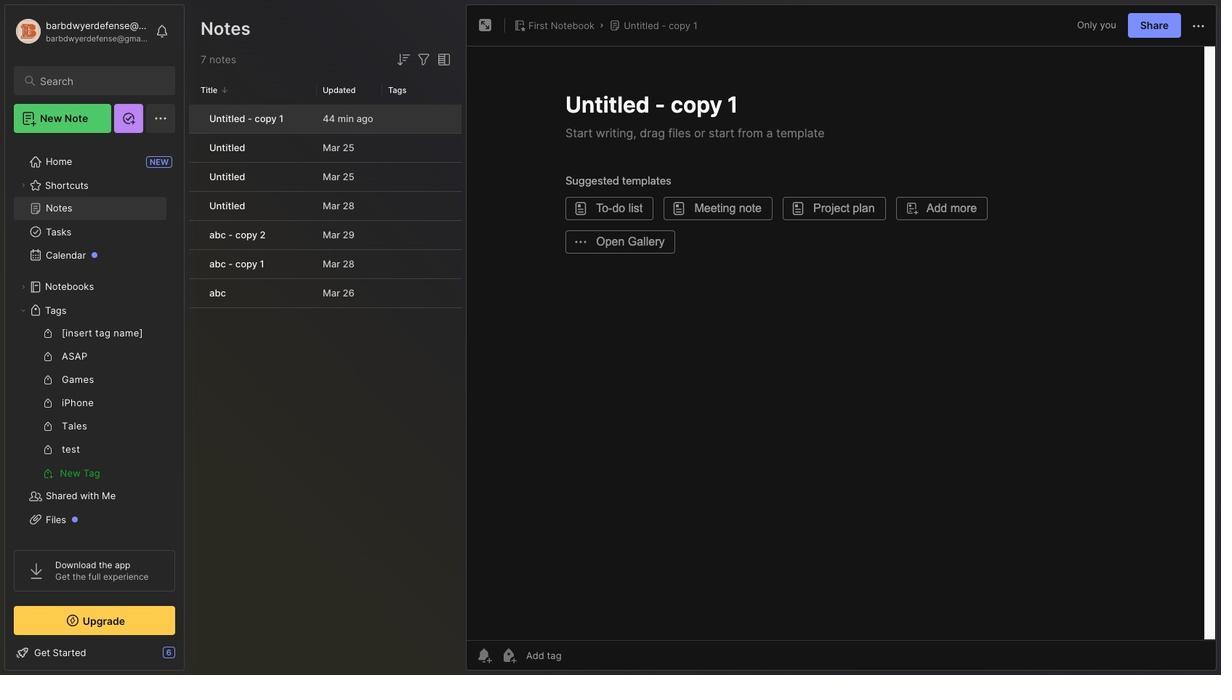 Task type: vqa. For each thing, say whether or not it's contained in the screenshot.
search box within the MAIN Element
yes



Task type: describe. For each thing, give the bounding box(es) containing it.
1 cell from the top
[[189, 105, 201, 133]]

5 cell from the top
[[189, 221, 201, 249]]

expand tags image
[[19, 306, 28, 315]]

Search text field
[[40, 74, 162, 88]]

main element
[[0, 0, 189, 676]]

expand note image
[[477, 17, 494, 34]]

Account field
[[14, 17, 148, 46]]

Sort options field
[[395, 51, 412, 68]]

7 cell from the top
[[189, 279, 201, 308]]

add a reminder image
[[476, 647, 493, 665]]

add tag image
[[500, 647, 518, 665]]

4 cell from the top
[[189, 192, 201, 220]]

Add tag field
[[525, 649, 635, 662]]

Add filters field
[[415, 51, 433, 68]]

click to collapse image
[[184, 649, 195, 666]]

group inside main "element"
[[14, 322, 167, 485]]



Task type: locate. For each thing, give the bounding box(es) containing it.
none search field inside main "element"
[[40, 72, 162, 89]]

More actions field
[[1190, 16, 1208, 35]]

add filters image
[[415, 51, 433, 68]]

2 cell from the top
[[189, 134, 201, 162]]

note window element
[[466, 4, 1217, 675]]

row group
[[189, 105, 462, 309]]

View options field
[[433, 51, 453, 68]]

group
[[14, 322, 167, 485]]

more actions image
[[1190, 17, 1208, 35]]

6 cell from the top
[[189, 250, 201, 278]]

expand notebooks image
[[19, 283, 28, 292]]

tree
[[5, 142, 184, 564]]

Help and Learning task checklist field
[[5, 641, 184, 665]]

Note Editor text field
[[467, 46, 1216, 641]]

3 cell from the top
[[189, 163, 201, 191]]

None search field
[[40, 72, 162, 89]]

cell
[[189, 105, 201, 133], [189, 134, 201, 162], [189, 163, 201, 191], [189, 192, 201, 220], [189, 221, 201, 249], [189, 250, 201, 278], [189, 279, 201, 308]]

tree inside main "element"
[[5, 142, 184, 564]]



